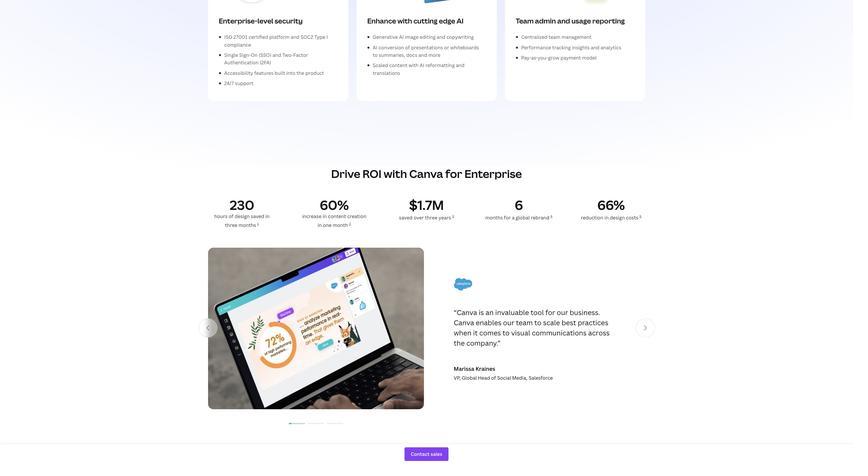 Task type: locate. For each thing, give the bounding box(es) containing it.
with inside scaled content with ai reformatting and translations
[[409, 62, 419, 69]]

0 horizontal spatial of
[[229, 213, 234, 220]]

and left two-
[[273, 52, 281, 58]]

as-
[[531, 55, 538, 61]]

design right hours
[[235, 213, 250, 220]]

enterprise-
[[219, 16, 258, 26]]

1 vertical spatial for
[[504, 214, 511, 221]]

an
[[486, 308, 494, 318]]

enterprise-level security
[[219, 16, 303, 26]]

0 horizontal spatial three
[[225, 222, 238, 228]]

0 horizontal spatial our
[[503, 319, 515, 328]]

saved left over
[[399, 214, 413, 221]]

0 horizontal spatial for
[[446, 166, 462, 181]]

the down the "when"
[[454, 339, 465, 348]]

model
[[582, 55, 597, 61]]

carousel slide 3 image
[[327, 423, 343, 424]]

in up one
[[323, 213, 327, 220]]

three
[[425, 214, 438, 221], [225, 222, 238, 228]]

1 horizontal spatial months
[[485, 214, 503, 221]]

soc2
[[301, 34, 313, 40]]

to left the visual
[[503, 329, 510, 338]]

to down tool
[[535, 319, 542, 328]]

0 horizontal spatial content
[[328, 213, 346, 220]]

increase
[[302, 213, 322, 220]]

and down presentations
[[419, 52, 427, 58]]

canva up $1.7m
[[409, 166, 443, 181]]

6
[[515, 196, 523, 214]]

in down 66%
[[605, 214, 609, 221]]

and left soc2
[[291, 34, 300, 40]]

months left "a" on the right top of the page
[[485, 214, 503, 221]]

content down summaries,
[[390, 62, 408, 69]]

of up docs
[[405, 44, 410, 51]]

and
[[558, 16, 570, 26], [291, 34, 300, 40], [437, 34, 446, 40], [591, 44, 600, 51], [273, 52, 281, 58], [419, 52, 427, 58], [456, 62, 465, 69]]

0 horizontal spatial to
[[373, 52, 378, 58]]

in right 230
[[266, 213, 270, 220]]

2 horizontal spatial to
[[535, 319, 542, 328]]

three down hours
[[225, 222, 238, 228]]

66% reduction in design costs 5
[[581, 196, 642, 221]]

for inside 6 months for a global rebrand 4
[[504, 214, 511, 221]]

with up image
[[398, 16, 412, 26]]

to
[[373, 52, 378, 58], [535, 319, 542, 328], [503, 329, 510, 338]]

communications
[[532, 329, 587, 338]]

1 horizontal spatial our
[[557, 308, 568, 318]]

features
[[254, 70, 274, 76]]

1 vertical spatial canva
[[454, 319, 474, 328]]

0 horizontal spatial saved
[[251, 213, 264, 220]]

media,
[[512, 375, 528, 382]]

0 vertical spatial canva
[[409, 166, 443, 181]]

0 vertical spatial to
[[373, 52, 378, 58]]

the right into
[[297, 70, 304, 76]]

performance tracking insights and analytics
[[521, 44, 622, 51]]

0 vertical spatial months
[[485, 214, 503, 221]]

1 vertical spatial the
[[454, 339, 465, 348]]

with down docs
[[409, 62, 419, 69]]

reporting
[[593, 16, 625, 26]]

for inside the ""canva is an invaluable tool for our business. canva enables our team to scale best practices when it comes to visual communications across the company.""
[[546, 308, 555, 318]]

over
[[414, 214, 424, 221]]

in
[[266, 213, 270, 220], [323, 213, 327, 220], [605, 214, 609, 221], [318, 222, 322, 228]]

and inside single sign-on (sso) and two-factor authentication (2fa)
[[273, 52, 281, 58]]

saved inside "hours of design saved in three months"
[[251, 213, 264, 220]]

three inside $1.7m saved over three years 3
[[425, 214, 438, 221]]

months left 1 link
[[239, 222, 256, 228]]

1 horizontal spatial for
[[504, 214, 511, 221]]

2 vertical spatial for
[[546, 308, 555, 318]]

2 vertical spatial of
[[491, 375, 496, 382]]

head
[[478, 375, 490, 382]]

conversion
[[379, 44, 404, 51]]

1 vertical spatial content
[[328, 213, 346, 220]]

ai right edge
[[457, 16, 464, 26]]

level
[[258, 16, 273, 26]]

kraines
[[476, 366, 496, 373]]

marissa kraines vp, global head of social media, salesforce
[[454, 366, 553, 382]]

payment
[[561, 55, 581, 61]]

single sign-on (sso) and two-factor authentication (2fa)
[[224, 52, 308, 66]]

0 horizontal spatial the
[[297, 70, 304, 76]]

enables
[[476, 319, 502, 328]]

more
[[429, 52, 441, 58]]

0 horizontal spatial design
[[235, 213, 250, 220]]

of inside ai conversion of presentations or whiteboards to summaries, docs and more
[[405, 44, 410, 51]]

2 horizontal spatial for
[[546, 308, 555, 318]]

a
[[512, 214, 515, 221]]

0 vertical spatial of
[[405, 44, 410, 51]]

enhance
[[367, 16, 396, 26]]

24/7
[[224, 80, 234, 87]]

1 vertical spatial of
[[229, 213, 234, 220]]

team up the visual
[[516, 319, 533, 328]]

docs
[[406, 52, 417, 58]]

1 link
[[257, 222, 259, 226]]

increase in content creation in one month
[[302, 213, 367, 228]]

with for ai
[[409, 62, 419, 69]]

saved up '1'
[[251, 213, 264, 220]]

2 horizontal spatial of
[[491, 375, 496, 382]]

0 vertical spatial our
[[557, 308, 568, 318]]

$1.7m
[[409, 196, 444, 214]]

creation
[[347, 213, 367, 220]]

design down 66%
[[610, 214, 625, 221]]

0 vertical spatial for
[[446, 166, 462, 181]]

months inside "hours of design saved in three months"
[[239, 222, 256, 228]]

0 vertical spatial content
[[390, 62, 408, 69]]

drive
[[331, 166, 360, 181]]

summaries,
[[379, 52, 405, 58]]

2 vertical spatial to
[[503, 329, 510, 338]]

to up 'scaled'
[[373, 52, 378, 58]]

1 horizontal spatial three
[[425, 214, 438, 221]]

and down whiteboards
[[456, 62, 465, 69]]

1 horizontal spatial of
[[405, 44, 410, 51]]

2 link
[[349, 222, 351, 226]]

practices
[[578, 319, 609, 328]]

certified
[[249, 34, 268, 40]]

1 vertical spatial with
[[409, 62, 419, 69]]

i
[[327, 34, 328, 40]]

tracking
[[553, 44, 571, 51]]

of right head
[[491, 375, 496, 382]]

team
[[549, 34, 561, 40], [516, 319, 533, 328]]

1 horizontal spatial saved
[[399, 214, 413, 221]]

saved
[[251, 213, 264, 220], [399, 214, 413, 221]]

team up tracking
[[549, 34, 561, 40]]

iso 27001 certified platform and soc2 type i compliance
[[224, 34, 328, 48]]

to inside ai conversion of presentations or whiteboards to summaries, docs and more
[[373, 52, 378, 58]]

1 horizontal spatial content
[[390, 62, 408, 69]]

with
[[398, 16, 412, 26], [409, 62, 419, 69], [384, 166, 407, 181]]

product
[[306, 70, 324, 76]]

2 vertical spatial with
[[384, 166, 407, 181]]

1 horizontal spatial the
[[454, 339, 465, 348]]

our
[[557, 308, 568, 318], [503, 319, 515, 328]]

canva up the "when"
[[454, 319, 474, 328]]

built
[[275, 70, 285, 76]]

0 vertical spatial three
[[425, 214, 438, 221]]

5
[[640, 214, 642, 219]]

of right hours
[[229, 213, 234, 220]]

three right over
[[425, 214, 438, 221]]

our down invaluable
[[503, 319, 515, 328]]

1 vertical spatial months
[[239, 222, 256, 228]]

analytics
[[601, 44, 622, 51]]

and up "model"
[[591, 44, 600, 51]]

0 horizontal spatial months
[[239, 222, 256, 228]]

with right roi
[[384, 166, 407, 181]]

carousel slide 2 image
[[308, 423, 324, 424]]

the
[[297, 70, 304, 76], [454, 339, 465, 348]]

1 horizontal spatial canva
[[454, 319, 474, 328]]

ai down ai conversion of presentations or whiteboards to summaries, docs and more
[[420, 62, 424, 69]]

one
[[323, 222, 332, 228]]

enhance with cutting edge ai
[[367, 16, 464, 26]]

content up month
[[328, 213, 346, 220]]

(sso)
[[259, 52, 271, 58]]

and up 'or'
[[437, 34, 446, 40]]

design inside 66% reduction in design costs 5
[[610, 214, 625, 221]]

ai down generative
[[373, 44, 378, 51]]

our up best
[[557, 308, 568, 318]]

months
[[485, 214, 503, 221], [239, 222, 256, 228]]

0 horizontal spatial team
[[516, 319, 533, 328]]

compliance
[[224, 41, 251, 48]]

design
[[235, 213, 250, 220], [610, 214, 625, 221]]

cutting
[[414, 16, 438, 26]]

social
[[497, 375, 511, 382]]

in left one
[[318, 222, 322, 228]]

1 horizontal spatial design
[[610, 214, 625, 221]]

scaled content with ai reformatting and translations
[[373, 62, 465, 76]]

0 vertical spatial team
[[549, 34, 561, 40]]

1 horizontal spatial team
[[549, 34, 561, 40]]

1 vertical spatial three
[[225, 222, 238, 228]]

1 vertical spatial team
[[516, 319, 533, 328]]

content
[[390, 62, 408, 69], [328, 213, 346, 220]]

generative ai image editing and copywriting
[[373, 34, 474, 40]]

business.
[[570, 308, 600, 318]]

support
[[235, 80, 254, 87]]

or
[[444, 44, 449, 51]]

230
[[230, 196, 254, 214]]

insights
[[572, 44, 590, 51]]

and inside ai conversion of presentations or whiteboards to summaries, docs and more
[[419, 52, 427, 58]]

content inside scaled content with ai reformatting and translations
[[390, 62, 408, 69]]



Task type: describe. For each thing, give the bounding box(es) containing it.
copywriting
[[447, 34, 474, 40]]

sign-
[[239, 52, 251, 58]]

3 link
[[452, 214, 454, 219]]

team inside the ""canva is an invaluable tool for our business. canva enables our team to scale best practices when it comes to visual communications across the company.""
[[516, 319, 533, 328]]

costs
[[626, 214, 639, 221]]

1 horizontal spatial to
[[503, 329, 510, 338]]

vp,
[[454, 375, 461, 382]]

type
[[314, 34, 325, 40]]

5 link
[[640, 214, 642, 219]]

1
[[257, 222, 259, 226]]

grow
[[548, 55, 560, 61]]

marissa
[[454, 366, 474, 373]]

2
[[349, 222, 351, 226]]

comes
[[480, 329, 501, 338]]

with for canva
[[384, 166, 407, 181]]

global
[[462, 375, 477, 382]]

(2fa)
[[260, 59, 271, 66]]

months inside 6 months for a global rebrand 4
[[485, 214, 503, 221]]

it
[[473, 329, 478, 338]]

canva inside the ""canva is an invaluable tool for our business. canva enables our team to scale best practices when it comes to visual communications across the company.""
[[454, 319, 474, 328]]

4 link
[[551, 214, 553, 219]]

translations
[[373, 70, 400, 76]]

company."
[[467, 339, 501, 348]]

content inside increase in content creation in one month
[[328, 213, 346, 220]]

ai inside scaled content with ai reformatting and translations
[[420, 62, 424, 69]]

and inside scaled content with ai reformatting and translations
[[456, 62, 465, 69]]

0 vertical spatial with
[[398, 16, 412, 26]]

visual
[[511, 329, 530, 338]]

authentication
[[224, 59, 259, 66]]

usage
[[572, 16, 591, 26]]

in inside "hours of design saved in three months"
[[266, 213, 270, 220]]

60%
[[320, 196, 349, 214]]

platform
[[269, 34, 290, 40]]

salesforce
[[529, 375, 553, 382]]

the inside the ""canva is an invaluable tool for our business. canva enables our team to scale best practices when it comes to visual communications across the company.""
[[454, 339, 465, 348]]

two-
[[283, 52, 293, 58]]

hours of design saved in three months
[[214, 213, 270, 228]]

management
[[562, 34, 592, 40]]

ai conversion of presentations or whiteboards to summaries, docs and more
[[373, 44, 479, 58]]

years
[[439, 214, 451, 221]]

centralized
[[521, 34, 548, 40]]

hours
[[214, 213, 228, 220]]

6 months for a global rebrand 4
[[485, 196, 553, 221]]

and inside the "iso 27001 certified platform and soc2 type i compliance"
[[291, 34, 300, 40]]

month
[[333, 222, 348, 228]]

24/7 support
[[224, 80, 254, 87]]

when
[[454, 329, 472, 338]]

team
[[516, 16, 534, 26]]

tool
[[531, 308, 544, 318]]

image
[[405, 34, 419, 40]]

is
[[479, 308, 484, 318]]

across
[[588, 329, 610, 338]]

rebrand
[[531, 214, 550, 221]]

enterprise
[[465, 166, 522, 181]]

security
[[275, 16, 303, 26]]

scale
[[543, 319, 560, 328]]

editing
[[420, 34, 436, 40]]

in inside 66% reduction in design costs 5
[[605, 214, 609, 221]]

66%
[[598, 196, 625, 214]]

of inside 'marissa kraines vp, global head of social media, salesforce'
[[491, 375, 496, 382]]

invaluable
[[495, 308, 529, 318]]

salesforce image
[[454, 278, 473, 291]]

best
[[562, 319, 576, 328]]

"canva
[[454, 308, 477, 318]]

ai inside ai conversion of presentations or whiteboards to summaries, docs and more
[[373, 44, 378, 51]]

pay-as-you-grow payment model
[[521, 55, 597, 61]]

admin
[[535, 16, 556, 26]]

drive roi with canva for enterprise
[[331, 166, 522, 181]]

ai left image
[[399, 34, 404, 40]]

iso
[[224, 34, 232, 40]]

accessibility features built into the product
[[224, 70, 324, 76]]

1 vertical spatial to
[[535, 319, 542, 328]]

three inside "hours of design saved in three months"
[[225, 222, 238, 228]]

edge
[[439, 16, 455, 26]]

into
[[286, 70, 296, 76]]

roi
[[363, 166, 382, 181]]

single
[[224, 52, 238, 58]]

0 vertical spatial the
[[297, 70, 304, 76]]

of inside "hours of design saved in three months"
[[229, 213, 234, 220]]

and left usage
[[558, 16, 570, 26]]

team admin and usage reporting
[[516, 16, 625, 26]]

performance
[[521, 44, 551, 51]]

global
[[516, 214, 530, 221]]

design inside "hours of design saved in three months"
[[235, 213, 250, 220]]

on
[[251, 52, 258, 58]]

$1.7m saved over three years 3
[[399, 196, 454, 221]]

"canva is an invaluable tool for our business. canva enables our team to scale best practices when it comes to visual communications across the company."
[[454, 308, 610, 348]]

scaled
[[373, 62, 388, 69]]

saved inside $1.7m saved over three years 3
[[399, 214, 413, 221]]

centralized team management
[[521, 34, 592, 40]]

0 horizontal spatial canva
[[409, 166, 443, 181]]

1 vertical spatial our
[[503, 319, 515, 328]]



Task type: vqa. For each thing, say whether or not it's contained in the screenshot.


